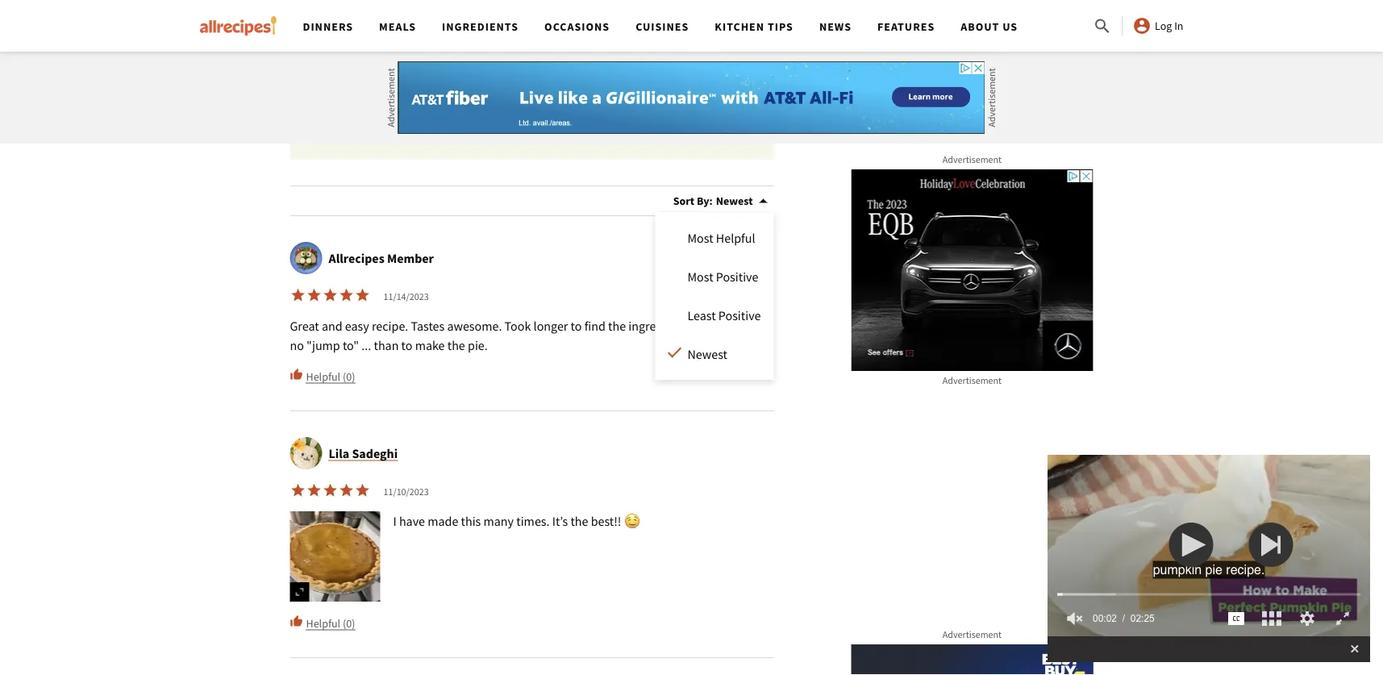 Task type: locate. For each thing, give the bounding box(es) containing it.
over
[[570, 73, 594, 90]]

0 vertical spatial helpful (0) button
[[290, 368, 355, 385]]

1 helpful (0) from the top
[[306, 369, 355, 384]]

thumb up image for 11/10/2023
[[290, 615, 303, 628]]

home image
[[200, 16, 277, 35]]

1 helpful (0) button from the top
[[290, 368, 355, 385]]

11/14/2023
[[384, 290, 429, 303]]

was
[[454, 73, 475, 90]]

in
[[484, 54, 495, 70], [505, 73, 515, 90]]

occasions
[[544, 19, 610, 34]]

occasions link
[[544, 19, 610, 34]]

the left end
[[550, 54, 570, 70]]

1 horizontal spatial to
[[524, 35, 536, 51]]

newest inside button
[[688, 346, 727, 362]]

ingredients link
[[442, 19, 519, 34]]

impressed.
[[351, 35, 410, 51]]

most helpful
[[688, 230, 755, 246]]

0 vertical spatial thumb up image
[[290, 368, 303, 381]]

i left have
[[393, 513, 397, 529]]

the left pie.
[[447, 337, 465, 353]]

1 vertical spatial i
[[393, 513, 397, 529]]

0 vertical spatial the
[[550, 54, 570, 70]]

log in
[[1155, 19, 1184, 33]]

2 vertical spatial to
[[401, 337, 413, 353]]

and left over
[[546, 73, 567, 90]]

of
[[350, 54, 360, 70]]

11/10/2023
[[384, 486, 429, 498]]

1 vertical spatial most
[[688, 269, 713, 285]]

(0) down user photo upload
[[343, 616, 355, 630]]

0 horizontal spatial and
[[322, 318, 342, 334]]

star image
[[322, 287, 338, 303], [354, 287, 371, 303], [290, 482, 306, 499], [306, 482, 322, 499], [322, 482, 338, 499], [338, 482, 354, 499]]

most helpful button
[[688, 228, 761, 248]]

lila
[[329, 445, 349, 461]]

1 horizontal spatial in
[[505, 73, 515, 90]]

advertisement region
[[398, 61, 985, 134], [851, 169, 1093, 371], [851, 644, 1093, 675]]

recipe.
[[372, 318, 408, 334]]

letter.
[[559, 35, 590, 51]]

easy
[[345, 318, 369, 334]]

dinners link
[[303, 19, 353, 34]]

0 vertical spatial most
[[688, 230, 713, 246]]

the right 'find'
[[608, 318, 626, 334]]

navigation containing dinners
[[290, 0, 1093, 52]]

(0) down the 'to"'
[[343, 369, 355, 384]]

1 vertical spatial advertisement region
[[851, 169, 1093, 371]]

this
[[461, 513, 481, 529]]

2 thumb up image from the top
[[290, 615, 303, 628]]

1 vertical spatial positive
[[718, 307, 761, 324]]

least positive button
[[688, 306, 761, 325]]

sort by: newest
[[673, 194, 753, 208]]

thumb up image
[[290, 368, 303, 381], [290, 615, 303, 628]]

1 (0) from the top
[[343, 369, 355, 384]]

1 horizontal spatial the
[[550, 54, 570, 70]]

"jump
[[307, 337, 340, 353]]

2 most from the top
[[688, 269, 713, 285]]

00:02 timer
[[1093, 601, 1117, 636]]

about us link
[[961, 19, 1018, 34]]

helpful (0) button down user photo upload
[[290, 615, 355, 632]]

1 vertical spatial the
[[351, 73, 372, 90]]

top
[[329, 54, 347, 70]]

baked.
[[596, 73, 633, 90]]

to left 'find'
[[571, 318, 582, 334]]

end
[[573, 54, 593, 70]]

helpful down select a sort option element
[[716, 230, 755, 246]]

1 vertical spatial helpful (0) button
[[290, 615, 355, 632]]

helpful (0) for 11/14/2023
[[306, 369, 355, 384]]

in up mild
[[484, 54, 495, 70]]

most inside button
[[688, 230, 713, 246]]

great and easy recipe.  tastes awesome.  took longer to find the ingredients (since there is no "jump to" ... than to make the pie.
[[290, 318, 766, 353]]

(0)
[[343, 369, 355, 384], [343, 616, 355, 630]]

in right mild
[[505, 73, 515, 90]]

awesome.
[[447, 318, 502, 334]]

ingredients
[[629, 318, 689, 334]]

tips
[[768, 19, 794, 34]]

like
[[669, 54, 688, 70]]

to up oven.
[[524, 35, 536, 51]]

longer
[[534, 318, 568, 334]]

2 helpful (0) button from the top
[[290, 615, 355, 632]]

🤤
[[624, 513, 637, 529]]

the
[[468, 35, 486, 51], [538, 35, 556, 51], [363, 54, 381, 70], [497, 54, 515, 70], [608, 318, 626, 334], [447, 337, 465, 353], [571, 513, 588, 529]]

newest button
[[688, 344, 761, 364]]

followed
[[419, 35, 466, 51]]

member
[[387, 250, 434, 266]]

most inside button
[[688, 269, 713, 285]]

the down of
[[351, 73, 372, 90]]

0 vertical spatial to
[[524, 35, 536, 51]]

user photo upload image
[[290, 511, 380, 602]]

the
[[550, 54, 570, 70], [351, 73, 372, 90]]

have
[[399, 513, 425, 529]]

helpful inside most helpful button
[[716, 230, 755, 246]]

thumb up image down no
[[290, 368, 303, 381]]

0 vertical spatial helpful (0)
[[306, 369, 355, 384]]

not impressed. i followed the recipe to the letter. a thick skin developed on top of the pie that ballooned in the oven. the end result looked like a shar pei. the pumpkin itself was mild in taste and over baked.
[[329, 35, 730, 90]]

is
[[757, 318, 766, 334]]

helpful (0) button down "jump
[[290, 368, 355, 385]]

0 horizontal spatial i
[[393, 513, 397, 529]]

helpful (0) button for 11/10/2023
[[290, 615, 355, 632]]

2 vertical spatial advertisement region
[[851, 644, 1093, 675]]

most up least
[[688, 269, 713, 285]]

0 horizontal spatial to
[[401, 337, 413, 353]]

developed
[[656, 35, 713, 51]]

helpful (0) button
[[290, 368, 355, 385], [290, 615, 355, 632]]

0 vertical spatial advertisement region
[[398, 61, 985, 134]]

the right it's
[[571, 513, 588, 529]]

helpful (107) button
[[329, 104, 405, 121]]

pie.
[[468, 337, 488, 353]]

newest right by:
[[716, 194, 753, 208]]

news
[[819, 19, 852, 34]]

positive
[[716, 269, 758, 285], [718, 307, 761, 324]]

positive for least positive
[[718, 307, 761, 324]]

allrecipes member
[[329, 250, 434, 266]]

thumb up image down user photo upload
[[290, 615, 303, 628]]

meals link
[[379, 19, 416, 34]]

1 thumb up image from the top
[[290, 368, 303, 381]]

(0) for 11/10/2023
[[343, 616, 355, 630]]

the right of
[[363, 54, 381, 70]]

1 vertical spatial thumb up image
[[290, 615, 303, 628]]

ingredients
[[442, 19, 519, 34]]

most for most helpful
[[688, 230, 713, 246]]

0 vertical spatial (0)
[[343, 369, 355, 384]]

1 vertical spatial newest
[[688, 346, 727, 362]]

star image
[[290, 287, 306, 303], [306, 287, 322, 303], [338, 287, 354, 303], [354, 482, 371, 499]]

helpful (0) button for 11/14/2023
[[290, 368, 355, 385]]

(since
[[692, 318, 724, 334]]

0 vertical spatial i
[[413, 35, 416, 51]]

1 vertical spatial helpful (0)
[[306, 616, 355, 630]]

0 vertical spatial positive
[[716, 269, 758, 285]]

find
[[584, 318, 606, 334]]

to
[[524, 35, 536, 51], [571, 318, 582, 334], [401, 337, 413, 353]]

and
[[546, 73, 567, 90], [322, 318, 342, 334]]

2 horizontal spatial to
[[571, 318, 582, 334]]

0 horizontal spatial in
[[484, 54, 495, 70]]

navigation
[[290, 0, 1093, 52]]

1 vertical spatial and
[[322, 318, 342, 334]]

i inside not impressed. i followed the recipe to the letter. a thick skin developed on top of the pie that ballooned in the oven. the end result looked like a shar pei. the pumpkin itself was mild in taste and over baked.
[[413, 35, 416, 51]]

kitchen tips
[[715, 19, 794, 34]]

there
[[726, 318, 755, 334]]

helpful (0) down "jump
[[306, 369, 355, 384]]

2 helpful (0) from the top
[[306, 616, 355, 630]]

i
[[413, 35, 416, 51], [393, 513, 397, 529]]

to right 'than'
[[401, 337, 413, 353]]

2 (0) from the top
[[343, 616, 355, 630]]

1 horizontal spatial i
[[413, 35, 416, 51]]

1 most from the top
[[688, 230, 713, 246]]

1 vertical spatial to
[[571, 318, 582, 334]]

the down ingredients link
[[468, 35, 486, 51]]

lila sadeghi
[[329, 445, 398, 461]]

i up "that"
[[413, 35, 416, 51]]

newest down (since
[[688, 346, 727, 362]]

1 horizontal spatial and
[[546, 73, 567, 90]]

oven.
[[518, 54, 547, 70]]

and up "jump
[[322, 318, 342, 334]]

helpful (0) down user photo upload
[[306, 616, 355, 630]]

most down by:
[[688, 230, 713, 246]]

1 vertical spatial (0)
[[343, 616, 355, 630]]

pei.
[[329, 73, 349, 90]]

i have made this many times. it's the best!!  🤤
[[393, 513, 637, 529]]

helpful left (107)
[[345, 105, 379, 120]]

helpful inside helpful (107) button
[[345, 105, 379, 120]]

0 vertical spatial and
[[546, 73, 567, 90]]

looked
[[629, 54, 666, 70]]



Task type: vqa. For each thing, say whether or not it's contained in the screenshot.
Most Helpful BUTTON
yes



Task type: describe. For each thing, give the bounding box(es) containing it.
features link
[[878, 19, 935, 34]]

kitchen tips link
[[715, 19, 794, 34]]

and inside the great and easy recipe.  tastes awesome.  took longer to find the ingredients (since there is no "jump to" ... than to make the pie.
[[322, 318, 342, 334]]

lila sadeghi link
[[329, 445, 398, 461]]

make
[[415, 337, 445, 353]]

taste
[[518, 73, 544, 90]]

news link
[[819, 19, 852, 34]]

select a sort option element
[[716, 193, 774, 209]]

most positive
[[688, 269, 758, 285]]

kitchen
[[715, 19, 765, 34]]

pie
[[383, 54, 400, 70]]

most positive button
[[688, 267, 761, 286]]

(107)
[[381, 105, 405, 120]]

positive for most positive
[[716, 269, 758, 285]]

about
[[961, 19, 1000, 34]]

made
[[428, 513, 458, 529]]

dinners
[[303, 19, 353, 34]]

about us
[[961, 19, 1018, 34]]

and inside not impressed. i followed the recipe to the letter. a thick skin developed on top of the pie that ballooned in the oven. the end result looked like a shar pei. the pumpkin itself was mild in taste and over baked.
[[546, 73, 567, 90]]

log
[[1155, 19, 1172, 33]]

02:25 timer
[[1117, 601, 1155, 636]]

0 vertical spatial in
[[484, 54, 495, 70]]

on
[[716, 35, 730, 51]]

log in link
[[1132, 16, 1184, 35]]

many
[[484, 513, 514, 529]]

unmute button group
[[1057, 601, 1093, 636]]

0 horizontal spatial the
[[351, 73, 372, 90]]

(0) for 11/14/2023
[[343, 369, 355, 384]]

tastes
[[411, 318, 445, 334]]

most for most positive
[[688, 269, 713, 285]]

to"
[[343, 337, 359, 353]]

helpful (0) for 11/10/2023
[[306, 616, 355, 630]]

...
[[362, 337, 371, 353]]

times.
[[516, 513, 550, 529]]

00:02
[[1093, 613, 1117, 624]]

helpful down user photo upload
[[306, 616, 341, 630]]

shar
[[700, 54, 723, 70]]

thumb up image for 11/14/2023
[[290, 368, 303, 381]]

pumpkin
[[374, 73, 423, 90]]

result
[[596, 54, 627, 70]]

1 vertical spatial in
[[505, 73, 515, 90]]

search image
[[1093, 17, 1112, 36]]

us
[[1003, 19, 1018, 34]]

cuisines link
[[636, 19, 689, 34]]

great
[[290, 318, 319, 334]]

a
[[592, 35, 599, 51]]

itself
[[425, 73, 452, 90]]

it's
[[552, 513, 568, 529]]

to inside not impressed. i followed the recipe to the letter. a thick skin developed on top of the pie that ballooned in the oven. the end result looked like a shar pei. the pumpkin itself was mild in taste and over baked.
[[524, 35, 536, 51]]

ballooned
[[427, 54, 482, 70]]

the up oven.
[[538, 35, 556, 51]]

by:
[[697, 194, 713, 208]]

no
[[290, 337, 304, 353]]

allrecipes
[[329, 250, 385, 266]]

skin
[[631, 35, 653, 51]]

thick
[[602, 35, 629, 51]]

in
[[1174, 19, 1184, 33]]

least
[[688, 307, 716, 324]]

the down recipe
[[497, 54, 515, 70]]

not
[[329, 35, 348, 51]]

02:25
[[1131, 613, 1155, 624]]

features
[[878, 19, 935, 34]]

sort
[[673, 194, 695, 208]]

cuisines
[[636, 19, 689, 34]]

mild
[[478, 73, 502, 90]]

0 vertical spatial newest
[[716, 194, 753, 208]]

took
[[505, 318, 531, 334]]

helpful (107)
[[345, 105, 405, 120]]

a
[[691, 54, 697, 70]]

recipe
[[489, 35, 522, 51]]

account image
[[1132, 16, 1152, 35]]

sadeghi
[[352, 445, 398, 461]]

meals
[[379, 19, 416, 34]]

than
[[374, 337, 399, 353]]

that
[[403, 54, 425, 70]]

helpful down "jump
[[306, 369, 341, 384]]



